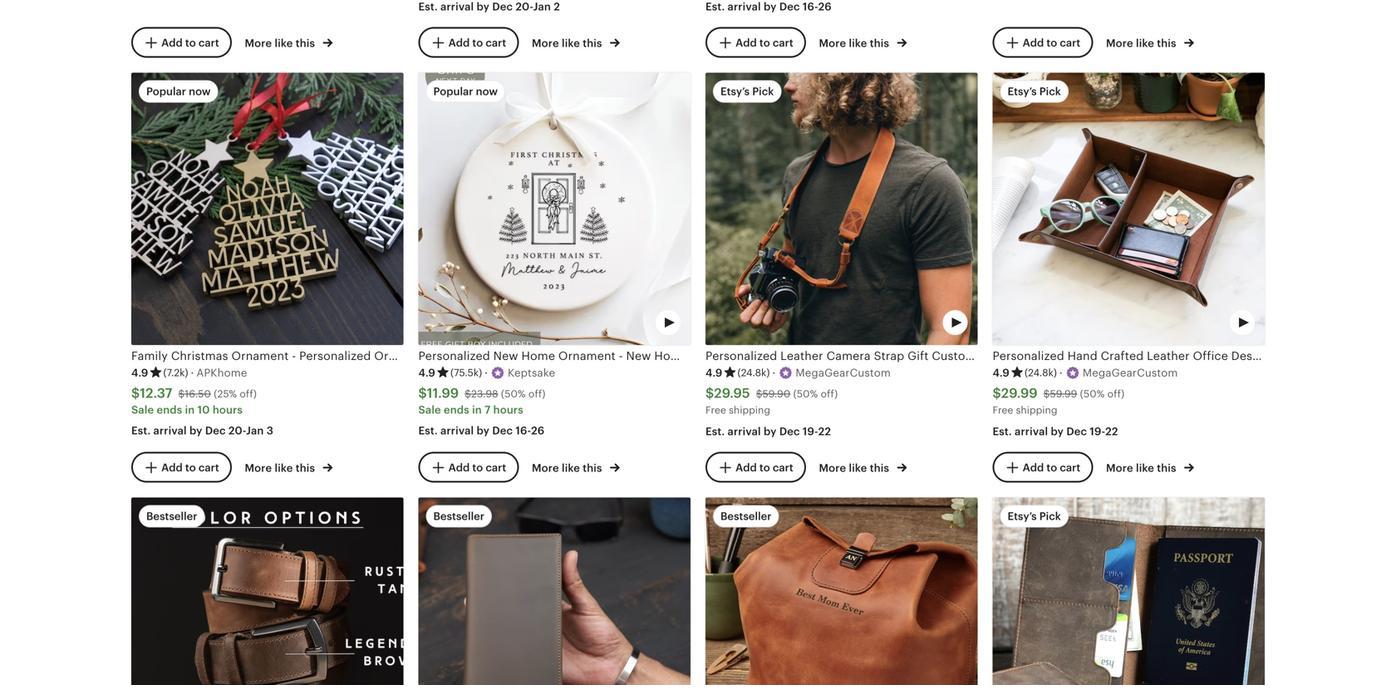 Task type: locate. For each thing, give the bounding box(es) containing it.
like
[[275, 37, 293, 49], [562, 37, 580, 49], [849, 37, 868, 49], [1137, 37, 1155, 49], [275, 462, 293, 474], [562, 462, 580, 474], [849, 462, 868, 474], [1137, 462, 1155, 474]]

· for 11.99
[[485, 367, 488, 379]]

1 horizontal spatial popular
[[434, 85, 474, 98]]

(50% inside $ 11.99 $ 23.98 (50% off) sale ends in 7 hours est. arrival by dec 16-26
[[501, 388, 526, 399]]

1 horizontal spatial christmas
[[513, 349, 570, 363]]

4.9 up 11.99
[[419, 367, 436, 379]]

1 off) from the left
[[240, 388, 257, 399]]

$ left 59.90
[[706, 386, 715, 401]]

off) right (25%
[[240, 388, 257, 399]]

2 in from the left
[[472, 404, 482, 416]]

off) for 29.99
[[1108, 388, 1125, 399]]

off)
[[240, 388, 257, 399], [529, 388, 546, 399], [821, 388, 838, 399], [1108, 388, 1125, 399]]

22 down $ 29.95 $ 59.90 (50% off) free shipping
[[819, 425, 832, 438]]

off) right 59.90
[[821, 388, 838, 399]]

1 horizontal spatial 20-
[[516, 1, 534, 13]]

by
[[477, 1, 490, 13], [764, 1, 777, 13], [190, 425, 203, 437], [477, 425, 490, 437], [764, 425, 777, 438], [1051, 425, 1064, 438]]

11.99
[[427, 386, 459, 401]]

1 horizontal spatial (24.8k)
[[1025, 367, 1058, 378]]

dec
[[493, 1, 513, 13], [780, 1, 800, 13], [205, 425, 226, 437], [493, 425, 513, 437], [780, 425, 800, 438], [1067, 425, 1088, 438]]

4.9 for 29.95
[[706, 367, 723, 379]]

1 horizontal spatial bestseller
[[434, 510, 485, 523]]

1 horizontal spatial bestseller link
[[419, 498, 691, 685]]

2 · from the left
[[485, 367, 488, 379]]

· down names
[[485, 367, 488, 379]]

2 22 from the left
[[1106, 425, 1119, 438]]

1 horizontal spatial est. arrival by dec 19-22
[[993, 425, 1119, 438]]

0 horizontal spatial bestseller link
[[131, 498, 404, 685]]

add to cart
[[161, 36, 219, 49], [449, 36, 507, 49], [736, 36, 794, 49], [1023, 36, 1081, 49], [161, 461, 219, 474], [449, 461, 507, 474], [736, 461, 794, 474], [1023, 461, 1081, 474]]

1 sale from the left
[[131, 404, 154, 416]]

(50% inside $ 29.99 $ 59.99 (50% off) free shipping
[[1081, 388, 1105, 399]]

1 (50% from the left
[[501, 388, 526, 399]]

4.9 for 11.99
[[419, 367, 436, 379]]

(50% for 29.95
[[794, 388, 818, 399]]

7
[[485, 404, 491, 416]]

(7.2k)
[[163, 367, 188, 378]]

2 horizontal spatial bestseller link
[[706, 498, 978, 685]]

0 horizontal spatial ornament
[[232, 349, 289, 363]]

20- inside the $ 12.37 $ 16.50 (25% off) sale ends in 10 hours est. arrival by dec 20-jan 3
[[229, 425, 246, 437]]

hours for 11.99
[[494, 404, 524, 416]]

ornament left with at left bottom
[[374, 349, 432, 363]]

arrival
[[441, 1, 474, 13], [728, 1, 761, 13], [153, 425, 187, 437], [441, 425, 474, 437], [728, 425, 761, 438], [1015, 425, 1049, 438]]

off) inside the $ 12.37 $ 16.50 (25% off) sale ends in 10 hours est. arrival by dec 20-jan 3
[[240, 388, 257, 399]]

(24.8k) for 29.95
[[738, 367, 770, 378]]

christmas left tree
[[513, 349, 570, 363]]

1 horizontal spatial popular now
[[434, 85, 498, 98]]

personalized hand crafted leather office desk organizer, catch all tray, custom storage tray, valet tray, decorative desk tray, vanity tray image
[[993, 73, 1266, 345]]

3 bestseller link from the left
[[706, 498, 978, 685]]

1 vertical spatial jan
[[246, 425, 264, 437]]

2 bestseller link from the left
[[419, 498, 691, 685]]

shipping inside $ 29.95 $ 59.90 (50% off) free shipping
[[729, 405, 771, 416]]

22 down $ 29.99 $ 59.99 (50% off) free shipping
[[1106, 425, 1119, 438]]

1 horizontal spatial -
[[506, 349, 510, 363]]

59.99
[[1051, 388, 1078, 399]]

0 horizontal spatial -
[[292, 349, 296, 363]]

hours inside the $ 12.37 $ 16.50 (25% off) sale ends in 10 hours est. arrival by dec 20-jan 3
[[213, 404, 243, 416]]

(50% right 59.90
[[794, 388, 818, 399]]

ends inside $ 11.99 $ 23.98 (50% off) sale ends in 7 hours est. arrival by dec 16-26
[[444, 404, 470, 416]]

0 horizontal spatial est. arrival by dec 19-22
[[706, 425, 832, 438]]

$
[[131, 386, 140, 401], [419, 386, 427, 401], [706, 386, 715, 401], [993, 386, 1002, 401], [178, 388, 185, 399], [465, 388, 471, 399], [756, 388, 763, 399], [1044, 388, 1051, 399]]

1 horizontal spatial ornament
[[374, 349, 432, 363]]

off) inside $ 11.99 $ 23.98 (50% off) sale ends in 7 hours est. arrival by dec 16-26
[[529, 388, 546, 399]]

0 horizontal spatial 19-
[[803, 425, 819, 438]]

1 horizontal spatial ends
[[444, 404, 470, 416]]

in left 10
[[185, 404, 195, 416]]

est.
[[419, 1, 438, 13], [706, 1, 725, 13], [131, 425, 151, 437], [419, 425, 438, 437], [706, 425, 725, 438], [993, 425, 1013, 438]]

ends inside the $ 12.37 $ 16.50 (25% off) sale ends in 10 hours est. arrival by dec 20-jan 3
[[157, 404, 182, 416]]

2 (24.8k) from the left
[[1025, 367, 1058, 378]]

2 christmas from the left
[[513, 349, 570, 363]]

3 4.9 from the left
[[706, 367, 723, 379]]

2 est. arrival by dec 19-22 from the left
[[993, 425, 1119, 438]]

now
[[189, 85, 211, 98], [476, 85, 498, 98]]

- left personalized at bottom left
[[292, 349, 296, 363]]

off) right 23.98
[[529, 388, 546, 399]]

1 horizontal spatial (50%
[[794, 388, 818, 399]]

1 19- from the left
[[803, 425, 819, 438]]

2 bestseller from the left
[[434, 510, 485, 523]]

0 horizontal spatial ends
[[157, 404, 182, 416]]

1 · from the left
[[191, 367, 194, 379]]

in inside $ 11.99 $ 23.98 (50% off) sale ends in 7 hours est. arrival by dec 16-26
[[472, 404, 482, 416]]

by inside $ 11.99 $ 23.98 (50% off) sale ends in 7 hours est. arrival by dec 16-26
[[477, 425, 490, 437]]

1 horizontal spatial free
[[993, 405, 1014, 416]]

· up 59.99
[[1060, 367, 1063, 379]]

22 for 29.99
[[1106, 425, 1119, 438]]

ends down 11.99
[[444, 404, 470, 416]]

2 hours from the left
[[494, 404, 524, 416]]

ends
[[157, 404, 182, 416], [444, 404, 470, 416]]

sale down '12.37'
[[131, 404, 154, 416]]

2 - from the left
[[506, 349, 510, 363]]

0 horizontal spatial popular now
[[146, 85, 211, 98]]

19- for 29.95
[[803, 425, 819, 438]]

off) for 11.99
[[529, 388, 546, 399]]

1 vertical spatial 16-
[[516, 425, 531, 437]]

bestseller
[[146, 510, 197, 523], [434, 510, 485, 523], [721, 510, 772, 523]]

jan left 2
[[534, 1, 551, 13]]

· up 59.90
[[773, 367, 776, 379]]

-
[[292, 349, 296, 363], [506, 349, 510, 363]]

personalized leather belt for anniversary - handcrafted custom belt for him, birthday gift for husband, unique boyfriend gift image
[[131, 498, 404, 685]]

1 vertical spatial 26
[[531, 425, 545, 437]]

1 horizontal spatial 22
[[1106, 425, 1119, 438]]

popular now
[[146, 85, 211, 98], [434, 85, 498, 98]]

family
[[131, 349, 168, 363]]

4.9 up 29.99
[[993, 367, 1010, 379]]

free down 29.99
[[993, 405, 1014, 416]]

0 horizontal spatial jan
[[246, 425, 264, 437]]

1 shipping from the left
[[729, 405, 771, 416]]

- right names
[[506, 349, 510, 363]]

shipping down 29.99
[[1017, 405, 1058, 416]]

19- for 29.99
[[1090, 425, 1106, 438]]

2 horizontal spatial (50%
[[1081, 388, 1105, 399]]

20- left 3
[[229, 425, 246, 437]]

est. arrival by dec 19-22 down $ 29.99 $ 59.99 (50% off) free shipping
[[993, 425, 1119, 438]]

hours right 7
[[494, 404, 524, 416]]

ornament right tree
[[601, 349, 659, 363]]

popular
[[146, 85, 186, 98], [434, 85, 474, 98]]

shipping down the 29.95
[[729, 405, 771, 416]]

· for 29.99
[[1060, 367, 1063, 379]]

0 horizontal spatial (24.8k)
[[738, 367, 770, 378]]

0 vertical spatial 16-
[[803, 1, 819, 13]]

2 ends from the left
[[444, 404, 470, 416]]

4.9 down family
[[131, 367, 148, 379]]

(50% inside $ 29.95 $ 59.90 (50% off) free shipping
[[794, 388, 818, 399]]

product video element
[[419, 73, 691, 345], [706, 73, 978, 345], [993, 73, 1266, 345], [419, 498, 691, 685], [706, 498, 978, 685]]

1 vertical spatial 20-
[[229, 425, 246, 437]]

in inside the $ 12.37 $ 16.50 (25% off) sale ends in 10 hours est. arrival by dec 20-jan 3
[[185, 404, 195, 416]]

1 horizontal spatial 26
[[819, 1, 832, 13]]

(24.8k)
[[738, 367, 770, 378], [1025, 367, 1058, 378]]

1 free from the left
[[706, 405, 727, 416]]

0 horizontal spatial sale
[[131, 404, 154, 416]]

free inside $ 29.99 $ 59.99 (50% off) free shipping
[[993, 405, 1014, 416]]

personalized leather camera strap gift custom strap for photographers dslr camera holder - gift for him gift for her image
[[706, 73, 978, 345]]

1 hours from the left
[[213, 404, 243, 416]]

$ 11.99 $ 23.98 (50% off) sale ends in 7 hours est. arrival by dec 16-26
[[419, 386, 546, 437]]

add
[[161, 36, 183, 49], [449, 36, 470, 49], [736, 36, 757, 49], [1023, 36, 1045, 49], [161, 461, 183, 474], [449, 461, 470, 474], [736, 461, 757, 474], [1023, 461, 1045, 474]]

2 popular from the left
[[434, 85, 474, 98]]

4.9
[[131, 367, 148, 379], [419, 367, 436, 379], [706, 367, 723, 379], [993, 367, 1010, 379]]

1 22 from the left
[[819, 425, 832, 438]]

sale inside $ 11.99 $ 23.98 (50% off) sale ends in 7 hours est. arrival by dec 16-26
[[419, 404, 441, 416]]

shipping for 29.95
[[729, 405, 771, 416]]

12.37
[[140, 386, 173, 401]]

0 horizontal spatial 20-
[[229, 425, 246, 437]]

1 popular now from the left
[[146, 85, 211, 98]]

pick
[[753, 85, 774, 98], [1040, 85, 1062, 98], [1040, 510, 1062, 523]]

jan left 3
[[246, 425, 264, 437]]

4.9 up the 29.95
[[706, 367, 723, 379]]

2 sale from the left
[[419, 404, 441, 416]]

more like this
[[245, 37, 318, 49], [532, 37, 605, 49], [819, 37, 893, 49], [1107, 37, 1180, 49], [245, 462, 318, 474], [532, 462, 605, 474], [819, 462, 893, 474], [1107, 462, 1180, 474]]

jan inside the $ 12.37 $ 16.50 (25% off) sale ends in 10 hours est. arrival by dec 20-jan 3
[[246, 425, 264, 437]]

christmas
[[171, 349, 228, 363], [513, 349, 570, 363]]

1 est. arrival by dec 19-22 from the left
[[706, 425, 832, 438]]

1 in from the left
[[185, 404, 195, 416]]

3 bestseller from the left
[[721, 510, 772, 523]]

3 · from the left
[[773, 367, 776, 379]]

3
[[267, 425, 274, 437]]

ornament up (25%
[[232, 349, 289, 363]]

cart
[[199, 36, 219, 49], [486, 36, 507, 49], [773, 36, 794, 49], [1060, 36, 1081, 49], [199, 461, 219, 474], [486, 461, 507, 474], [773, 461, 794, 474], [1060, 461, 1081, 474]]

to
[[185, 36, 196, 49], [473, 36, 483, 49], [760, 36, 771, 49], [1047, 36, 1058, 49], [185, 461, 196, 474], [473, 461, 483, 474], [760, 461, 771, 474], [1047, 461, 1058, 474]]

with
[[435, 349, 461, 363]]

26
[[819, 1, 832, 13], [531, 425, 545, 437]]

19-
[[803, 425, 819, 438], [1090, 425, 1106, 438]]

1 horizontal spatial jan
[[534, 1, 551, 13]]

more like this link
[[245, 34, 333, 51], [532, 34, 620, 51], [819, 34, 907, 51], [1107, 34, 1195, 51], [245, 458, 333, 476], [532, 458, 620, 476], [819, 458, 907, 476], [1107, 458, 1195, 476]]

1 ends from the left
[[157, 404, 182, 416]]

off) inside $ 29.99 $ 59.99 (50% off) free shipping
[[1108, 388, 1125, 399]]

1 ornament from the left
[[232, 349, 289, 363]]

bestseller link
[[131, 498, 404, 685], [419, 498, 691, 685], [706, 498, 978, 685]]

free
[[706, 405, 727, 416], [993, 405, 1014, 416]]

off) for 12.37
[[240, 388, 257, 399]]

product video element for 29.95
[[706, 73, 978, 345]]

1 horizontal spatial shipping
[[1017, 405, 1058, 416]]

(24.8k) up the 29.95
[[738, 367, 770, 378]]

sale
[[131, 404, 154, 416], [419, 404, 441, 416]]

in
[[185, 404, 195, 416], [472, 404, 482, 416]]

hours
[[213, 404, 243, 416], [494, 404, 524, 416]]

0 horizontal spatial (50%
[[501, 388, 526, 399]]

1 4.9 from the left
[[131, 367, 148, 379]]

bestseller for second the bestseller link from the left
[[434, 510, 485, 523]]

0 horizontal spatial now
[[189, 85, 211, 98]]

personalized new home ornament - new home christmas ornament - wreath new house ornament image
[[419, 73, 691, 345]]

off) inside $ 29.95 $ 59.90 (50% off) free shipping
[[821, 388, 838, 399]]

(50% right 23.98
[[501, 388, 526, 399]]

19- down $ 29.99 $ 59.99 (50% off) free shipping
[[1090, 425, 1106, 438]]

20-
[[516, 1, 534, 13], [229, 425, 246, 437]]

etsy's for 29.99
[[1008, 85, 1037, 98]]

2 horizontal spatial bestseller
[[721, 510, 772, 523]]

1 horizontal spatial now
[[476, 85, 498, 98]]

16-
[[803, 1, 819, 13], [516, 425, 531, 437]]

1 horizontal spatial 19-
[[1090, 425, 1106, 438]]

sale down 11.99
[[419, 404, 441, 416]]

16- inside $ 11.99 $ 23.98 (50% off) sale ends in 7 hours est. arrival by dec 16-26
[[516, 425, 531, 437]]

1 horizontal spatial sale
[[419, 404, 441, 416]]

0 horizontal spatial bestseller
[[146, 510, 197, 523]]

0 horizontal spatial in
[[185, 404, 195, 416]]

(50%
[[501, 388, 526, 399], [794, 388, 818, 399], [1081, 388, 1105, 399]]

ornament
[[232, 349, 289, 363], [374, 349, 432, 363], [601, 349, 659, 363]]

0 horizontal spatial 16-
[[516, 425, 531, 437]]

free down the 29.95
[[706, 405, 727, 416]]

$ 29.99 $ 59.99 (50% off) free shipping
[[993, 386, 1125, 416]]

2
[[554, 1, 560, 13]]

$ right 29.99
[[1044, 388, 1051, 399]]

hours inside $ 11.99 $ 23.98 (50% off) sale ends in 7 hours est. arrival by dec 16-26
[[494, 404, 524, 416]]

0 horizontal spatial 22
[[819, 425, 832, 438]]

free inside $ 29.95 $ 59.90 (50% off) free shipping
[[706, 405, 727, 416]]

0 horizontal spatial hours
[[213, 404, 243, 416]]

2 free from the left
[[993, 405, 1014, 416]]

0 horizontal spatial 26
[[531, 425, 545, 437]]

christmas up (7.2k)
[[171, 349, 228, 363]]

arrival inside the $ 12.37 $ 16.50 (25% off) sale ends in 10 hours est. arrival by dec 20-jan 3
[[153, 425, 187, 437]]

20- left 2
[[516, 1, 534, 13]]

this
[[296, 37, 315, 49], [583, 37, 603, 49], [870, 37, 890, 49], [1158, 37, 1177, 49], [296, 462, 315, 474], [583, 462, 603, 474], [870, 462, 890, 474], [1158, 462, 1177, 474]]

more
[[245, 37, 272, 49], [532, 37, 559, 49], [819, 37, 847, 49], [1107, 37, 1134, 49], [245, 462, 272, 474], [532, 462, 559, 474], [819, 462, 847, 474], [1107, 462, 1134, 474]]

0 vertical spatial 26
[[819, 1, 832, 13]]

shipping
[[729, 405, 771, 416], [1017, 405, 1058, 416]]

jan
[[534, 1, 551, 13], [246, 425, 264, 437]]

sale inside the $ 12.37 $ 16.50 (25% off) sale ends in 10 hours est. arrival by dec 20-jan 3
[[131, 404, 154, 416]]

1 horizontal spatial in
[[472, 404, 482, 416]]

free for 29.99
[[993, 405, 1014, 416]]

in left 7
[[472, 404, 482, 416]]

3 (50% from the left
[[1081, 388, 1105, 399]]

pick for 29.99
[[1040, 85, 1062, 98]]

etsy's
[[721, 85, 750, 98], [1008, 85, 1037, 98], [1008, 510, 1037, 523]]

etsy's pick
[[721, 85, 774, 98], [1008, 85, 1062, 98], [1008, 510, 1062, 523]]

(24.8k) up 29.99
[[1025, 367, 1058, 378]]

sale for 11.99
[[419, 404, 441, 416]]

4 off) from the left
[[1108, 388, 1125, 399]]

29.95
[[715, 386, 751, 401]]

est. arrival by dec 19-22 down $ 29.95 $ 59.90 (50% off) free shipping
[[706, 425, 832, 438]]

2 19- from the left
[[1090, 425, 1106, 438]]

4 · from the left
[[1060, 367, 1063, 379]]

2 shipping from the left
[[1017, 405, 1058, 416]]

1 - from the left
[[292, 349, 296, 363]]

0 horizontal spatial christmas
[[171, 349, 228, 363]]

1 (24.8k) from the left
[[738, 367, 770, 378]]

19- down $ 29.95 $ 59.90 (50% off) free shipping
[[803, 425, 819, 438]]

$ down (75.5k)
[[465, 388, 471, 399]]

0 horizontal spatial free
[[706, 405, 727, 416]]

2 horizontal spatial ornament
[[601, 349, 659, 363]]

bestseller for third the bestseller link from left
[[721, 510, 772, 523]]

1 horizontal spatial hours
[[494, 404, 524, 416]]

·
[[191, 367, 194, 379], [485, 367, 488, 379], [773, 367, 776, 379], [1060, 367, 1063, 379]]

3 off) from the left
[[821, 388, 838, 399]]

1 horizontal spatial 16-
[[803, 1, 819, 13]]

2 4.9 from the left
[[419, 367, 436, 379]]

· right (7.2k)
[[191, 367, 194, 379]]

4 4.9 from the left
[[993, 367, 1010, 379]]

22
[[819, 425, 832, 438], [1106, 425, 1119, 438]]

1 bestseller from the left
[[146, 510, 197, 523]]

0 horizontal spatial popular
[[146, 85, 186, 98]]

family christmas ornament - personalized ornament with names - christmas tree ornament image
[[131, 73, 404, 345]]

off) right 59.99
[[1108, 388, 1125, 399]]

2 (50% from the left
[[794, 388, 818, 399]]

(50% right 59.99
[[1081, 388, 1105, 399]]

26 inside $ 11.99 $ 23.98 (50% off) sale ends in 7 hours est. arrival by dec 16-26
[[531, 425, 545, 437]]

est. arrival by dec 19-22
[[706, 425, 832, 438], [993, 425, 1119, 438]]

shipping inside $ 29.99 $ 59.99 (50% off) free shipping
[[1017, 405, 1058, 416]]

hours down (25%
[[213, 404, 243, 416]]

est. arrival by dec 16-26
[[706, 1, 832, 13]]

ends down '12.37'
[[157, 404, 182, 416]]

add to cart button
[[131, 27, 232, 58], [419, 27, 519, 58], [706, 27, 806, 58], [993, 27, 1094, 58], [131, 452, 232, 483], [419, 452, 519, 483], [706, 452, 806, 483], [993, 452, 1094, 483]]

2 off) from the left
[[529, 388, 546, 399]]

0 horizontal spatial shipping
[[729, 405, 771, 416]]

59.90
[[763, 388, 791, 399]]



Task type: describe. For each thing, give the bounding box(es) containing it.
0 vertical spatial 20-
[[516, 1, 534, 13]]

ends for 11.99
[[444, 404, 470, 416]]

$ right the 29.95
[[756, 388, 763, 399]]

shipping for 29.99
[[1017, 405, 1058, 416]]

etsy's pick link
[[993, 498, 1266, 685]]

23.98
[[471, 388, 499, 399]]

2 ornament from the left
[[374, 349, 432, 363]]

1 bestseller link from the left
[[131, 498, 404, 685]]

4.9 for 29.99
[[993, 367, 1010, 379]]

etsy's for 29.95
[[721, 85, 750, 98]]

family christmas ornament - personalized ornament with names - christmas tree ornament
[[131, 349, 659, 363]]

off) for 29.95
[[821, 388, 838, 399]]

free for 29.95
[[706, 405, 727, 416]]

$ left 59.99
[[993, 386, 1002, 401]]

$ 29.95 $ 59.90 (50% off) free shipping
[[706, 386, 838, 416]]

(25%
[[214, 388, 237, 399]]

22 for 29.95
[[819, 425, 832, 438]]

est. inside $ 11.99 $ 23.98 (50% off) sale ends in 7 hours est. arrival by dec 16-26
[[419, 425, 438, 437]]

etsy's inside etsy's pick link
[[1008, 510, 1037, 523]]

est. arrival by dec 19-22 for 29.95
[[706, 425, 832, 438]]

$ 12.37 $ 16.50 (25% off) sale ends in 10 hours est. arrival by dec 20-jan 3
[[131, 386, 274, 437]]

· for 12.37
[[191, 367, 194, 379]]

(24.8k) for 29.99
[[1025, 367, 1058, 378]]

$ down family
[[131, 386, 140, 401]]

product video element for 29.99
[[993, 73, 1266, 345]]

tree
[[574, 349, 598, 363]]

· for 29.95
[[773, 367, 776, 379]]

in for 12.37
[[185, 404, 195, 416]]

29.99
[[1002, 386, 1038, 401]]

1 popular from the left
[[146, 85, 186, 98]]

10
[[198, 404, 210, 416]]

$ down family christmas ornament - personalized ornament with names - christmas tree ornament on the left of page
[[419, 386, 427, 401]]

hours for 12.37
[[213, 404, 243, 416]]

(75.5k)
[[451, 367, 482, 378]]

2 popular now from the left
[[434, 85, 498, 98]]

sale for 12.37
[[131, 404, 154, 416]]

(50% for 11.99
[[501, 388, 526, 399]]

in for 11.99
[[472, 404, 482, 416]]

4.9 for 12.37
[[131, 367, 148, 379]]

est. arrival by dec 19-22 for 29.99
[[993, 425, 1119, 438]]

dec inside $ 11.99 $ 23.98 (50% off) sale ends in 7 hours est. arrival by dec 16-26
[[493, 425, 513, 437]]

1 christmas from the left
[[171, 349, 228, 363]]

pick for 29.95
[[753, 85, 774, 98]]

3 ornament from the left
[[601, 349, 659, 363]]

customizable genuine leather long wallet,  stylish present idea for her/him, long leather wallet,  men's long wallet multiple compartments image
[[419, 498, 691, 685]]

arrival inside $ 11.99 $ 23.98 (50% off) sale ends in 7 hours est. arrival by dec 16-26
[[441, 425, 474, 437]]

dec inside the $ 12.37 $ 16.50 (25% off) sale ends in 10 hours est. arrival by dec 20-jan 3
[[205, 425, 226, 437]]

1 now from the left
[[189, 85, 211, 98]]

etsy's pick for 29.99
[[1008, 85, 1062, 98]]

est. inside the $ 12.37 $ 16.50 (25% off) sale ends in 10 hours est. arrival by dec 20-jan 3
[[131, 425, 151, 437]]

christmas womens gift, leather makeup bag, womens toiletry bag, leather cosmetic bag, skincare storage, anniversary gift, womens dopp kit image
[[706, 498, 978, 685]]

etsy's pick for 29.95
[[721, 85, 774, 98]]

by inside the $ 12.37 $ 16.50 (25% off) sale ends in 10 hours est. arrival by dec 20-jan 3
[[190, 425, 203, 437]]

ends for 12.37
[[157, 404, 182, 416]]

leather passport wallet, personalized travel wallet, passport case, leather passport holder, honeymoon gift image
[[993, 498, 1266, 685]]

$ down (7.2k)
[[178, 388, 185, 399]]

product video element for 11.99
[[419, 73, 691, 345]]

0 vertical spatial jan
[[534, 1, 551, 13]]

personalized
[[299, 349, 371, 363]]

(50% for 29.99
[[1081, 388, 1105, 399]]

est. arrival by dec 20-jan 2
[[419, 1, 560, 13]]

names
[[464, 349, 503, 363]]

2 now from the left
[[476, 85, 498, 98]]

16.50
[[185, 388, 211, 399]]



Task type: vqa. For each thing, say whether or not it's contained in the screenshot.
$ 107.40 $ 179.00 (40% off) xiaolizi
no



